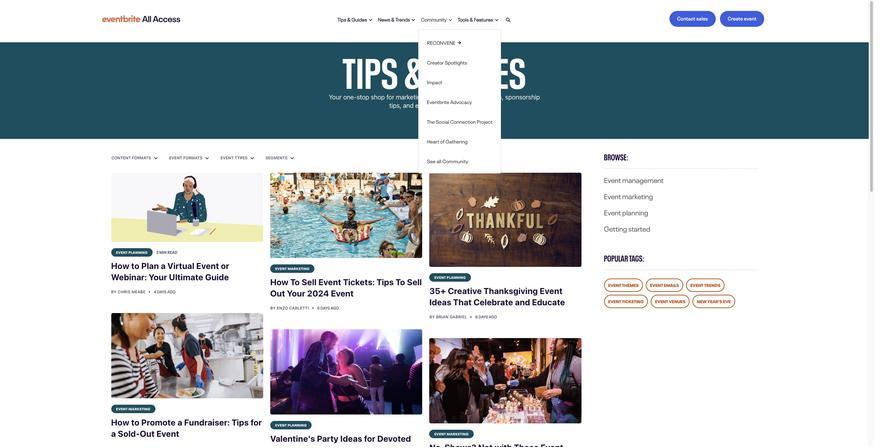 Task type: vqa. For each thing, say whether or not it's contained in the screenshot.
log in
no



Task type: locate. For each thing, give the bounding box(es) containing it.
2 arrow image from the left
[[250, 157, 254, 160]]

ideas right party
[[340, 435, 362, 445]]

event venues
[[655, 299, 686, 305]]

event marketing link for the lots of people at a pool party image
[[270, 265, 315, 273]]

sell
[[302, 278, 317, 288], [407, 278, 422, 288]]

to
[[290, 278, 300, 288], [396, 278, 405, 288]]

arrow image
[[205, 157, 209, 160], [290, 157, 294, 160]]

contact
[[677, 14, 695, 22]]

6 right 'gabriel'
[[475, 315, 478, 320]]

educate
[[532, 298, 565, 308]]

of
[[440, 138, 445, 145]]

segments button
[[265, 155, 294, 161]]

arrow image inside content formats popup button
[[154, 157, 157, 160]]

read
[[167, 250, 177, 255]]

0 vertical spatial and
[[403, 102, 414, 110]]

fundraiser:
[[184, 418, 230, 428]]

event inside event venues link
[[655, 299, 668, 305]]

6 down 2024
[[317, 306, 320, 311]]

out up enzo
[[270, 289, 285, 299]]

2 vertical spatial for
[[364, 435, 375, 445]]

event right the create
[[744, 14, 757, 22]]

0 horizontal spatial formats
[[132, 156, 151, 160]]

ago down how to sell event tickets: tips to sell out your 2024 event link
[[331, 306, 339, 311]]

0 vertical spatial to
[[131, 261, 139, 271]]

1 vertical spatial how
[[270, 278, 288, 288]]

arrow image inside tips & guides link
[[369, 19, 372, 22]]

arrow image inside the tools & features 'link'
[[495, 19, 498, 22]]

event types
[[221, 156, 249, 160]]

started
[[628, 223, 650, 234]]

0 horizontal spatial ago
[[167, 289, 175, 295]]

0 horizontal spatial by
[[111, 290, 117, 294]]

6 days ago for sell
[[317, 306, 339, 311]]

1 vertical spatial and
[[515, 298, 530, 308]]

0 vertical spatial days
[[157, 289, 167, 295]]

& right news
[[391, 15, 395, 22]]

arrow image inside event formats "dropdown button"
[[205, 157, 209, 160]]

reconvene
[[427, 39, 456, 46]]

ideas,
[[487, 94, 504, 101]]

tips inside how to sell event tickets: tips to sell out your 2024 event
[[377, 278, 394, 288]]

year's
[[707, 299, 722, 305]]

event planning up the 35+
[[434, 275, 466, 280]]

out down promote
[[140, 429, 155, 439]]

event planning for how to plan a virtual event or webinar: your ultimate guide
[[116, 250, 148, 255]]

devoted
[[377, 435, 411, 445]]

event planning up getting started
[[604, 207, 648, 218]]

chris
[[118, 290, 130, 294]]

the social connection project
[[427, 118, 492, 125]]

arrow image inside segments dropdown button
[[290, 157, 294, 160]]

event planning link up plan
[[111, 249, 153, 257]]

community up reconvene
[[421, 15, 447, 22]]

by left the brian
[[429, 315, 435, 320]]

formats
[[132, 156, 151, 160], [183, 156, 202, 160]]

ideas down the 35+
[[429, 298, 451, 308]]

event up between.
[[469, 94, 485, 101]]

1 horizontal spatial by
[[270, 306, 276, 311]]

ago
[[167, 289, 175, 295], [331, 306, 339, 311], [489, 315, 497, 320]]

how
[[111, 261, 129, 271], [270, 278, 288, 288], [111, 418, 129, 428]]

days right 4
[[157, 289, 167, 295]]

0 horizontal spatial for
[[251, 418, 262, 428]]

&
[[347, 15, 351, 22], [391, 15, 395, 22], [470, 15, 473, 22], [404, 37, 424, 100]]

1 vertical spatial event
[[469, 94, 485, 101]]

a inside how to plan a virtual event or webinar: your ultimate guide
[[161, 261, 166, 271]]

the
[[427, 118, 435, 125]]

2 vertical spatial your
[[287, 289, 305, 299]]

arrow image left tools
[[449, 19, 452, 22]]

4 days ago
[[154, 289, 175, 295]]

event emails link
[[646, 279, 683, 293]]

arrow image inside news & trends link
[[412, 19, 415, 22]]

days for your
[[320, 306, 330, 311]]

1 horizontal spatial 6
[[475, 315, 478, 320]]

community link
[[418, 11, 455, 27]]

0 horizontal spatial event
[[469, 94, 485, 101]]

to inside how to plan a virtual event or webinar: your ultimate guide
[[131, 261, 139, 271]]

new year's eve link
[[693, 295, 735, 309]]

1 vertical spatial days
[[320, 306, 330, 311]]

1 horizontal spatial guides
[[430, 37, 526, 100]]

planning up plan
[[128, 250, 148, 255]]

heart of gathering link
[[418, 135, 501, 147]]

& left creator
[[404, 37, 424, 100]]

1 horizontal spatial event
[[744, 14, 757, 22]]

getting
[[604, 223, 627, 234]]

how inside how to plan a virtual event or webinar: your ultimate guide
[[111, 261, 129, 271]]

marketing for event guests and food vendor image
[[447, 432, 469, 437]]

1 vertical spatial by
[[270, 306, 276, 311]]

how up enzo
[[270, 278, 288, 288]]

formats inside "dropdown button"
[[183, 156, 202, 160]]

1 horizontal spatial out
[[270, 289, 285, 299]]

0 vertical spatial ideas
[[429, 298, 451, 308]]

1 vertical spatial guides
[[430, 37, 526, 100]]

0 vertical spatial 6
[[317, 306, 320, 311]]

planning for valentine's party ideas for devoted event creators
[[288, 423, 307, 428]]

a left sold-
[[111, 429, 116, 439]]

planning for 35+ creative thanksgiving event ideas that celebrate and educate
[[447, 275, 466, 280]]

1 vertical spatial community
[[442, 157, 468, 164]]

6 for sell
[[317, 306, 320, 311]]

event planning up plan
[[116, 250, 148, 255]]

0 horizontal spatial guides
[[352, 15, 367, 22]]

arrow image right segments
[[290, 157, 294, 160]]

sell left the 35+
[[407, 278, 422, 288]]

your up carletti
[[287, 289, 305, 299]]

0 horizontal spatial out
[[140, 429, 155, 439]]

& left news
[[347, 15, 351, 22]]

2 to from the top
[[131, 418, 139, 428]]

impact
[[427, 78, 442, 85]]

2 vertical spatial how
[[111, 418, 129, 428]]

& inside 'link'
[[470, 15, 473, 22]]

1 vertical spatial 6 days ago
[[475, 315, 497, 320]]

event planning link for how to plan a virtual event or webinar: your ultimate guide
[[111, 249, 153, 257]]

0 vertical spatial how
[[111, 261, 129, 271]]

ago down celebrate
[[489, 315, 497, 320]]

1 vertical spatial out
[[140, 429, 155, 439]]

0 horizontal spatial 6
[[317, 306, 320, 311]]

arrow image for tips & guides
[[369, 19, 372, 22]]

1 horizontal spatial arrow image
[[250, 157, 254, 160]]

1 arrow image from the left
[[154, 157, 157, 160]]

days down celebrate
[[479, 315, 488, 320]]

event planning up valentine's
[[275, 423, 307, 428]]

6
[[317, 306, 320, 311], [475, 315, 478, 320]]

popular
[[604, 252, 628, 264]]

for inside valentine's party ideas for devoted event creators
[[364, 435, 375, 445]]

0 horizontal spatial your
[[149, 273, 167, 282]]

1 horizontal spatial a
[[161, 261, 166, 271]]

how for how to sell event tickets: tips to sell out your 2024 event
[[270, 278, 288, 288]]

tips,
[[389, 102, 401, 110]]

1 vertical spatial to
[[131, 418, 139, 428]]

one-
[[343, 94, 357, 101]]

arrow image inside the "event types" popup button
[[250, 157, 254, 160]]

6 for thanksgiving
[[475, 315, 478, 320]]

stop
[[357, 94, 369, 101]]

days for ultimate
[[157, 289, 167, 295]]

2 arrow image from the left
[[412, 19, 415, 22]]

2 horizontal spatial for
[[386, 94, 394, 101]]

0 horizontal spatial to
[[290, 278, 300, 288]]

by left chris
[[111, 290, 117, 294]]

0 vertical spatial by
[[111, 290, 117, 294]]

event trends
[[690, 282, 720, 289]]

couple dancing in nightclub image
[[270, 330, 422, 416]]

2 arrow image from the left
[[290, 157, 294, 160]]

tools
[[458, 15, 469, 22]]

1 arrow image from the left
[[205, 157, 209, 160]]

2 horizontal spatial by
[[429, 315, 435, 320]]

by brian gabriel link
[[429, 315, 468, 320]]

2 vertical spatial by
[[429, 315, 435, 320]]

your down plan
[[149, 273, 167, 282]]

to up sold-
[[131, 418, 139, 428]]

0 horizontal spatial sell
[[302, 278, 317, 288]]

arrow image right types
[[250, 157, 254, 160]]

days down 2024
[[320, 306, 330, 311]]

planning up valentine's
[[288, 423, 307, 428]]

arrow image right the trends
[[412, 19, 415, 22]]

to inside how to promote a fundraiser: tips for a sold-out event
[[131, 418, 139, 428]]

a
[[161, 261, 166, 271], [177, 418, 182, 428], [111, 429, 116, 439]]

1 arrow image from the left
[[369, 19, 372, 22]]

how inside how to promote a fundraiser: tips for a sold-out event
[[111, 418, 129, 428]]

1 vertical spatial a
[[177, 418, 182, 428]]

how to sell event tickets: tips to sell out your 2024 event
[[270, 278, 422, 299]]

arrow image left search icon
[[495, 19, 498, 22]]

brian
[[436, 315, 449, 320]]

community right all
[[442, 157, 468, 164]]

6 days ago
[[317, 306, 339, 311], [475, 315, 497, 320]]

tips & guides
[[338, 15, 367, 22], [343, 37, 526, 100]]

0 vertical spatial community
[[421, 15, 447, 22]]

1 to from the top
[[131, 261, 139, 271]]

3 arrow image from the left
[[449, 19, 452, 22]]

how for how to plan a virtual event or webinar: your ultimate guide
[[111, 261, 129, 271]]

to
[[131, 261, 139, 271], [131, 418, 139, 428]]

2 vertical spatial ago
[[489, 315, 497, 320]]

event planning for valentine's party ideas for devoted event creators
[[275, 423, 307, 428]]

1 sell from the left
[[302, 278, 317, 288]]

1 vertical spatial your
[[149, 273, 167, 282]]

1 horizontal spatial ideas
[[429, 298, 451, 308]]

0 vertical spatial a
[[161, 261, 166, 271]]

event planning link for valentine's party ideas for devoted event creators
[[270, 422, 312, 430]]

how to plan a virtual event or webinar: your ultimate guide
[[111, 261, 229, 282]]

6 days ago down celebrate
[[475, 315, 497, 320]]

1 vertical spatial ago
[[331, 306, 339, 311]]

social
[[436, 118, 449, 125]]

1 vertical spatial 6
[[475, 315, 478, 320]]

meabe
[[131, 290, 146, 294]]

& for the tools & features 'link'
[[470, 15, 473, 22]]

1 horizontal spatial to
[[396, 278, 405, 288]]

2 horizontal spatial your
[[329, 94, 342, 101]]

formats inside popup button
[[132, 156, 151, 160]]

guide
[[205, 273, 229, 282]]

2 horizontal spatial ago
[[489, 315, 497, 320]]

4 arrow image from the left
[[495, 19, 498, 22]]

arrow image right event formats
[[205, 157, 209, 160]]

and right tips,
[[403, 102, 414, 110]]

1 horizontal spatial days
[[320, 306, 330, 311]]

marketing for the people laughing while serving food image
[[128, 407, 150, 412]]

0 horizontal spatial arrow image
[[205, 157, 209, 160]]

ticketing
[[622, 299, 644, 305]]

1 horizontal spatial formats
[[183, 156, 202, 160]]

planning up the creative
[[447, 275, 466, 280]]

out
[[270, 289, 285, 299], [140, 429, 155, 439]]

arrow image
[[369, 19, 372, 22], [412, 19, 415, 22], [449, 19, 452, 22], [495, 19, 498, 22]]

how up sold-
[[111, 418, 129, 428]]

event planning link
[[604, 207, 648, 218], [111, 249, 153, 257], [429, 274, 471, 282], [270, 422, 312, 430]]

and down thanksgiving
[[515, 298, 530, 308]]

2 formats from the left
[[183, 156, 202, 160]]

1 horizontal spatial for
[[364, 435, 375, 445]]

tips inside tips & guides link
[[338, 15, 346, 22]]

that
[[453, 298, 472, 308]]

your inside your one-stop shop for marketing best practices, event ideas, sponsorship tips, and everything in between.
[[329, 94, 342, 101]]

see all community link
[[418, 155, 501, 167]]

arrow image for content formats
[[154, 157, 157, 160]]

1 horizontal spatial arrow image
[[290, 157, 294, 160]]

event planning link up valentine's
[[270, 422, 312, 430]]

to up webinar:
[[131, 261, 139, 271]]

for inside your one-stop shop for marketing best practices, event ideas, sponsorship tips, and everything in between.
[[386, 94, 394, 101]]

1 vertical spatial for
[[251, 418, 262, 428]]

0 vertical spatial 6 days ago
[[317, 306, 339, 311]]

your left 'one-'
[[329, 94, 342, 101]]

1 horizontal spatial your
[[287, 289, 305, 299]]

0 vertical spatial for
[[386, 94, 394, 101]]

2 horizontal spatial a
[[177, 418, 182, 428]]

sold-
[[118, 429, 140, 439]]

the social connection project link
[[418, 115, 501, 128]]

arrow image left news
[[369, 19, 372, 22]]

ago right 4
[[167, 289, 175, 295]]

2 vertical spatial a
[[111, 429, 116, 439]]

1 vertical spatial ideas
[[340, 435, 362, 445]]

& for news & trends link
[[391, 15, 395, 22]]

community
[[421, 15, 447, 22], [442, 157, 468, 164]]

0 vertical spatial out
[[270, 289, 285, 299]]

search icon image
[[506, 18, 511, 23]]

content formats
[[111, 156, 152, 160]]

event marketing for the lots of people at a pool party image
[[275, 266, 310, 271]]

event
[[744, 14, 757, 22], [469, 94, 485, 101]]

1 horizontal spatial 6 days ago
[[475, 315, 497, 320]]

arrow image inside "community" link
[[449, 19, 452, 22]]

event trends link
[[686, 279, 725, 293]]

for
[[386, 94, 394, 101], [251, 418, 262, 428], [364, 435, 375, 445]]

promote
[[141, 418, 176, 428]]

logo eventbrite image
[[101, 13, 181, 25]]

by for 35+ creative thanksgiving event ideas that celebrate and educate
[[429, 315, 435, 320]]

by left enzo
[[270, 306, 276, 311]]

types
[[235, 156, 247, 160]]

2 vertical spatial days
[[479, 315, 488, 320]]

trends
[[395, 15, 410, 22]]

sell up 2024
[[302, 278, 317, 288]]

getting started link
[[604, 223, 650, 234]]

creators
[[295, 446, 330, 448]]

or
[[221, 261, 229, 271]]

2 to from the left
[[396, 278, 405, 288]]

your one-stop shop for marketing best practices, event ideas, sponsorship tips, and everything in between.
[[329, 94, 540, 110]]

how for how to promote a fundraiser: tips for a sold-out event
[[111, 418, 129, 428]]

0 horizontal spatial and
[[403, 102, 414, 110]]

ago for ultimate
[[167, 289, 175, 295]]

arrow image right content formats
[[154, 157, 157, 160]]

1 horizontal spatial ago
[[331, 306, 339, 311]]

how up webinar:
[[111, 261, 129, 271]]

1 to from the left
[[290, 278, 300, 288]]

how inside how to sell event tickets: tips to sell out your 2024 event
[[270, 278, 288, 288]]

news & trends
[[378, 15, 410, 22]]

6 days ago down 2024
[[317, 306, 339, 311]]

eventbrite advocacy
[[427, 98, 472, 105]]

by enzo carletti
[[270, 306, 310, 311]]

1 horizontal spatial sell
[[407, 278, 422, 288]]

0 vertical spatial tips & guides
[[338, 15, 367, 22]]

event marketing for the people laughing while serving food image
[[116, 407, 150, 412]]

segments
[[266, 156, 289, 160]]

event inside valentine's party ideas for devoted event creators
[[270, 446, 293, 448]]

news
[[378, 15, 390, 22]]

practices,
[[440, 94, 468, 101]]

to for plan
[[131, 261, 139, 271]]

0 horizontal spatial days
[[157, 289, 167, 295]]

out inside how to sell event tickets: tips to sell out your 2024 event
[[270, 289, 285, 299]]

event marketing link for event guests and food vendor image
[[429, 431, 474, 439]]

1 horizontal spatial and
[[515, 298, 530, 308]]

a right promote
[[177, 418, 182, 428]]

0 horizontal spatial 6 days ago
[[317, 306, 339, 311]]

0 vertical spatial ago
[[167, 289, 175, 295]]

event planning link up the 35+
[[429, 274, 471, 282]]

1 formats from the left
[[132, 156, 151, 160]]

by for how to plan a virtual event or webinar: your ultimate guide
[[111, 290, 117, 294]]

event marketing link
[[604, 191, 653, 201], [270, 265, 315, 273], [111, 405, 155, 414], [429, 431, 474, 439]]

0 horizontal spatial arrow image
[[154, 157, 157, 160]]

& right tools
[[470, 15, 473, 22]]

arrow image
[[154, 157, 157, 160], [250, 157, 254, 160]]

0 vertical spatial your
[[329, 94, 342, 101]]

0 horizontal spatial ideas
[[340, 435, 362, 445]]

tags:
[[629, 252, 645, 264]]

a right plan
[[161, 261, 166, 271]]

event ticketing link
[[604, 295, 648, 309]]

event inside event emails link
[[650, 282, 663, 289]]

arrow image for news & trends
[[412, 19, 415, 22]]



Task type: describe. For each thing, give the bounding box(es) containing it.
arrow image for community
[[449, 19, 452, 22]]

see all community
[[427, 157, 468, 164]]

valentine's
[[270, 435, 315, 445]]

how to promote a fundraiser: tips for a sold-out event link
[[111, 414, 263, 444]]

new
[[697, 299, 707, 305]]

event planning for 35+ creative thanksgiving event ideas that celebrate and educate
[[434, 275, 466, 280]]

themes
[[622, 282, 639, 289]]

eventbrite
[[427, 98, 449, 105]]

gabriel
[[450, 315, 467, 320]]

2 sell from the left
[[407, 278, 422, 288]]

event guests and food vendor image
[[429, 339, 581, 424]]

popular tags:
[[604, 252, 645, 264]]

gathering
[[446, 138, 468, 145]]

heart
[[427, 138, 439, 145]]

sales
[[696, 14, 708, 22]]

event venues link
[[651, 295, 690, 309]]

plan
[[141, 261, 159, 271]]

3 min read
[[156, 250, 177, 255]]

all
[[437, 157, 441, 164]]

ago for your
[[331, 306, 339, 311]]

event marketing for event guests and food vendor image
[[434, 432, 469, 437]]

connection
[[450, 118, 476, 125]]

event inside how to plan a virtual event or webinar: your ultimate guide
[[196, 261, 219, 271]]

by brian gabriel
[[429, 315, 468, 320]]

lots of people at a pool party image
[[270, 173, 422, 259]]

event inside event trends link
[[690, 282, 703, 289]]

arrow image for segments
[[290, 157, 294, 160]]

event planning link up getting started
[[604, 207, 648, 218]]

35+
[[429, 287, 446, 297]]

event marketing link for the people laughing while serving food image
[[111, 405, 155, 414]]

1 vertical spatial tips & guides
[[343, 37, 526, 100]]

arrow image for tools & features
[[495, 19, 498, 22]]

content
[[111, 156, 131, 160]]

features
[[474, 15, 493, 22]]

see
[[427, 157, 436, 164]]

and inside 35+ creative thanksgiving event ideas that celebrate and educate
[[515, 298, 530, 308]]

0 vertical spatial event
[[744, 14, 757, 22]]

spotlights
[[445, 58, 467, 66]]

virtual
[[167, 261, 194, 271]]

best
[[426, 94, 438, 101]]

new year's eve
[[697, 299, 731, 305]]

event inside event themes link
[[608, 282, 621, 289]]

event management
[[604, 175, 664, 185]]

a for fundraiser:
[[177, 418, 182, 428]]

celebrate
[[474, 298, 513, 308]]

0 vertical spatial guides
[[352, 15, 367, 22]]

valentine's party ideas for devoted event creators
[[270, 435, 411, 448]]

and inside your one-stop shop for marketing best practices, event ideas, sponsorship tips, and everything in between.
[[403, 102, 414, 110]]

event formats button
[[169, 155, 209, 161]]

event inside your one-stop shop for marketing best practices, event ideas, sponsorship tips, and everything in between.
[[469, 94, 485, 101]]

create event
[[728, 14, 757, 22]]

sponsorship
[[505, 94, 540, 101]]

event themes link
[[604, 279, 643, 293]]

0 horizontal spatial a
[[111, 429, 116, 439]]

news & trends link
[[375, 11, 418, 27]]

event planning link for 35+ creative thanksgiving event ideas that celebrate and educate
[[429, 274, 471, 282]]

contact sales link
[[669, 11, 716, 27]]

event themes
[[608, 282, 639, 289]]

by for how to sell event tickets: tips to sell out your 2024 event
[[270, 306, 276, 311]]

shop
[[371, 94, 385, 101]]

event inside event ticketing link
[[608, 299, 621, 305]]

by enzo carletti link
[[270, 306, 310, 311]]

arrow image
[[457, 41, 461, 44]]

35+ creative thanksgiving event ideas that celebrate and educate
[[429, 287, 565, 308]]

eve
[[723, 299, 731, 305]]

project
[[477, 118, 492, 125]]

for inside how to promote a fundraiser: tips for a sold-out event
[[251, 418, 262, 428]]

trends
[[704, 282, 720, 289]]

planning for how to plan a virtual event or webinar: your ultimate guide
[[128, 250, 148, 255]]

how to promote a fundraiser: tips for a sold-out event
[[111, 418, 262, 439]]

event formats
[[169, 156, 203, 160]]

tools & features
[[458, 15, 493, 22]]

ideas inside valentine's party ideas for devoted event creators
[[340, 435, 362, 445]]

& for tips & guides link
[[347, 15, 351, 22]]

creator spotlights
[[427, 58, 467, 66]]

how to sell event tickets: tips to sell out your 2024 event link
[[270, 273, 422, 304]]

your inside how to sell event tickets: tips to sell out your 2024 event
[[287, 289, 305, 299]]

tickets:
[[343, 278, 375, 288]]

min
[[159, 250, 167, 255]]

eventbrite advocacy link
[[418, 95, 501, 108]]

formats for content
[[132, 156, 151, 160]]

how to plan a virtual event or webinar: your ultimate guide link
[[111, 257, 263, 287]]

3
[[156, 250, 159, 255]]

to for promote
[[131, 418, 139, 428]]

marketing for the lots of people at a pool party image
[[288, 266, 310, 271]]

event inside the "event types" popup button
[[221, 156, 234, 160]]

management
[[622, 175, 664, 185]]

marketing inside your one-stop shop for marketing best practices, event ideas, sponsorship tips, and everything in between.
[[396, 94, 424, 101]]

by chris meabe link
[[111, 290, 147, 294]]

enzo
[[277, 306, 288, 311]]

party
[[317, 435, 338, 445]]

event inside how to promote a fundraiser: tips for a sold-out event
[[157, 429, 179, 439]]

tools & features link
[[455, 11, 501, 27]]

your inside how to plan a virtual event or webinar: your ultimate guide
[[149, 273, 167, 282]]

contact sales
[[677, 14, 708, 22]]

tips & guides link
[[335, 11, 375, 27]]

creator spotlights link
[[418, 56, 501, 68]]

tips inside how to promote a fundraiser: tips for a sold-out event
[[232, 418, 249, 428]]

event inside event formats "dropdown button"
[[169, 156, 182, 160]]

2024
[[307, 289, 329, 299]]

reconvene link
[[418, 36, 501, 49]]

2 horizontal spatial days
[[479, 315, 488, 320]]

planning up started at the right of page
[[622, 207, 648, 218]]

ultimate
[[169, 273, 203, 282]]

out inside how to promote a fundraiser: tips for a sold-out event
[[140, 429, 155, 439]]

formats for event
[[183, 156, 202, 160]]

a for virtual
[[161, 261, 166, 271]]

creator
[[427, 58, 444, 66]]

people laughing while serving food image
[[111, 314, 263, 399]]

getting started
[[604, 223, 650, 234]]

advocacy
[[450, 98, 472, 105]]

everything
[[415, 102, 445, 110]]

6 days ago for thanksgiving
[[475, 315, 497, 320]]

event inside 35+ creative thanksgiving event ideas that celebrate and educate
[[540, 287, 563, 297]]

4
[[154, 289, 156, 295]]

arrow image for event formats
[[205, 157, 209, 160]]

ideas inside 35+ creative thanksgiving event ideas that celebrate and educate
[[429, 298, 451, 308]]

between.
[[453, 102, 479, 110]]

create
[[728, 14, 743, 22]]

arrow image for event types
[[250, 157, 254, 160]]



